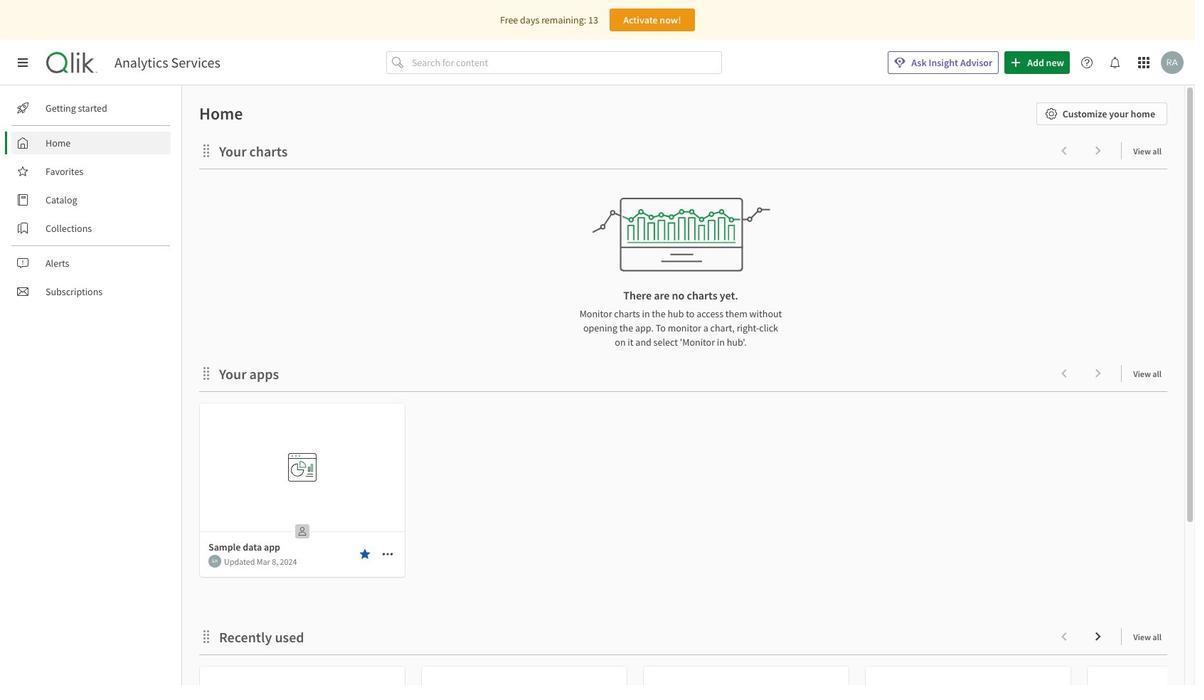 Task type: describe. For each thing, give the bounding box(es) containing it.
Search for content text field
[[409, 51, 722, 74]]

more actions image
[[382, 549, 394, 560]]

1 move collection image from the top
[[199, 143, 214, 158]]

close sidebar menu image
[[17, 57, 28, 68]]

ruby anderson image
[[1162, 51, 1184, 74]]

ruby anderson element
[[209, 555, 221, 568]]



Task type: vqa. For each thing, say whether or not it's contained in the screenshot.
List view icon
no



Task type: locate. For each thing, give the bounding box(es) containing it.
remove from favorites image
[[359, 549, 371, 560]]

ruby anderson image
[[209, 555, 221, 568]]

analytics services element
[[115, 54, 221, 71]]

1 vertical spatial move collection image
[[199, 366, 214, 380]]

0 vertical spatial move collection image
[[199, 143, 214, 158]]

move collection image
[[199, 630, 214, 644]]

move collection image
[[199, 143, 214, 158], [199, 366, 214, 380]]

navigation pane element
[[0, 91, 181, 309]]

2 move collection image from the top
[[199, 366, 214, 380]]

main content
[[177, 85, 1196, 685]]



